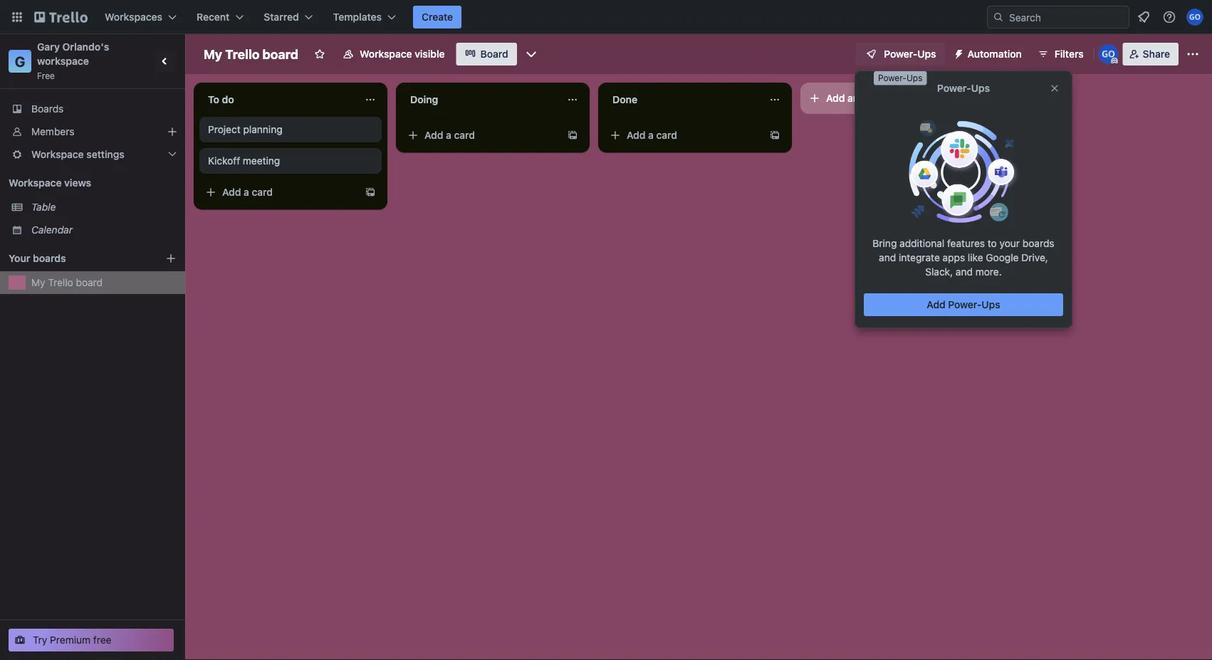 Task type: vqa. For each thing, say whether or not it's contained in the screenshot.
date in the dropdown button
no



Task type: describe. For each thing, give the bounding box(es) containing it.
gary orlando (garyorlando) image
[[1187, 9, 1204, 26]]

workspace for workspace views
[[9, 177, 62, 189]]

customize views image
[[524, 47, 538, 61]]

card for doing
[[454, 129, 475, 141]]

do
[[222, 94, 234, 105]]

power-ups inside button
[[884, 48, 936, 60]]

members link
[[0, 120, 185, 143]]

more.
[[976, 266, 1002, 278]]

gary orlando's workspace link
[[37, 41, 112, 67]]

calendar
[[31, 224, 73, 236]]

gary orlando (garyorlando) image
[[1099, 44, 1119, 64]]

premium
[[50, 634, 91, 646]]

create from template… image for done
[[769, 130, 781, 141]]

automation
[[968, 48, 1022, 60]]

another
[[848, 92, 884, 104]]

power-ups button
[[856, 43, 945, 66]]

power- inside tooltip
[[878, 73, 907, 83]]

your
[[1000, 238, 1020, 249]]

board inside text box
[[263, 46, 298, 62]]

views
[[64, 177, 91, 189]]

no enabled plugins icon image
[[905, 120, 1022, 224]]

search image
[[993, 11, 1004, 23]]

back to home image
[[34, 6, 88, 28]]

my trello board inside board name text box
[[204, 46, 298, 62]]

starred
[[264, 11, 299, 23]]

templates button
[[325, 6, 405, 28]]

create button
[[413, 6, 462, 28]]

settings
[[86, 149, 125, 160]]

create from template… image for to do
[[365, 187, 376, 198]]

ups inside button
[[982, 299, 1001, 311]]

card for to do
[[252, 186, 273, 198]]

my inside board name text box
[[204, 46, 222, 62]]

power-ups down sm icon
[[937, 82, 990, 94]]

0 horizontal spatial and
[[879, 252, 896, 264]]

add a card for done
[[627, 129, 677, 141]]

apps
[[943, 252, 965, 264]]

slack,
[[925, 266, 953, 278]]

done
[[613, 94, 638, 105]]

add inside add another list button
[[826, 92, 845, 104]]

add another list
[[826, 92, 901, 104]]

a for doing
[[446, 129, 452, 141]]

free
[[37, 71, 55, 80]]

add power-ups
[[927, 299, 1001, 311]]

project planning
[[208, 124, 283, 135]]

add another list button
[[801, 83, 994, 114]]

bring
[[873, 238, 897, 249]]

kickoff meeting
[[208, 155, 280, 167]]

create from template… image
[[567, 130, 578, 141]]

card for done
[[656, 129, 677, 141]]

trello inside board name text box
[[225, 46, 260, 62]]

boards
[[31, 103, 64, 115]]

workspace visible button
[[334, 43, 453, 66]]

board link
[[456, 43, 517, 66]]

add power-ups button
[[864, 293, 1063, 316]]

gary orlando's workspace free
[[37, 41, 112, 80]]

free
[[93, 634, 111, 646]]

a for to do
[[244, 186, 249, 198]]

power-ups tooltip
[[874, 71, 927, 85]]

integrate
[[899, 252, 940, 264]]

table
[[31, 201, 56, 213]]

like
[[968, 252, 983, 264]]

power-ups inside tooltip
[[878, 73, 923, 83]]

power- down sm icon
[[937, 82, 971, 94]]

power- inside button
[[884, 48, 918, 60]]

automation button
[[948, 43, 1031, 66]]

project
[[208, 124, 241, 135]]

google
[[986, 252, 1019, 264]]

this member is an admin of this board. image
[[1112, 58, 1118, 64]]

project planning link
[[208, 123, 373, 137]]

ups down automation button
[[971, 82, 990, 94]]

ups inside button
[[918, 48, 936, 60]]

to do
[[208, 94, 234, 105]]

workspaces button
[[96, 6, 185, 28]]

add a card button for to do
[[199, 181, 359, 204]]

filters
[[1055, 48, 1084, 60]]

g
[[15, 53, 25, 69]]

workspace navigation collapse icon image
[[155, 51, 175, 71]]

recent button
[[188, 6, 252, 28]]

star or unstar board image
[[314, 48, 326, 60]]



Task type: locate. For each thing, give the bounding box(es) containing it.
workspaces
[[105, 11, 162, 23]]

a for done
[[648, 129, 654, 141]]

workspace settings
[[31, 149, 125, 160]]

create from template… image
[[769, 130, 781, 141], [365, 187, 376, 198]]

and down the bring
[[879, 252, 896, 264]]

0 vertical spatial board
[[263, 46, 298, 62]]

Doing text field
[[402, 88, 558, 111]]

starred button
[[255, 6, 322, 28]]

a down done 'text box'
[[648, 129, 654, 141]]

power-ups up list
[[878, 73, 923, 83]]

workspace down templates dropdown button
[[360, 48, 412, 60]]

my trello board
[[204, 46, 298, 62], [31, 277, 103, 288]]

boards up drive,
[[1023, 238, 1055, 249]]

power- down more.
[[948, 299, 982, 311]]

orlando's
[[62, 41, 109, 53]]

1 vertical spatial create from template… image
[[365, 187, 376, 198]]

boards link
[[0, 98, 185, 120]]

Done text field
[[604, 88, 761, 111]]

add a card for to do
[[222, 186, 273, 198]]

add a card button down the doing text field
[[402, 124, 561, 147]]

1 horizontal spatial card
[[454, 129, 475, 141]]

0 vertical spatial workspace
[[360, 48, 412, 60]]

board
[[481, 48, 508, 60]]

my down your boards on the top of page
[[31, 277, 45, 288]]

meeting
[[243, 155, 280, 167]]

ups down power-ups button
[[907, 73, 923, 83]]

1 horizontal spatial my
[[204, 46, 222, 62]]

power-
[[884, 48, 918, 60], [878, 73, 907, 83], [937, 82, 971, 94], [948, 299, 982, 311]]

0 vertical spatial my
[[204, 46, 222, 62]]

workspace down members
[[31, 149, 84, 160]]

0 vertical spatial trello
[[225, 46, 260, 62]]

1 vertical spatial my trello board
[[31, 277, 103, 288]]

ups inside tooltip
[[907, 73, 923, 83]]

add a card for doing
[[425, 129, 475, 141]]

gary
[[37, 41, 60, 53]]

my
[[204, 46, 222, 62], [31, 277, 45, 288]]

share button
[[1123, 43, 1179, 66]]

share
[[1143, 48, 1170, 60]]

card
[[454, 129, 475, 141], [656, 129, 677, 141], [252, 186, 273, 198]]

1 horizontal spatial boards
[[1023, 238, 1055, 249]]

To do text field
[[199, 88, 356, 111]]

primary element
[[0, 0, 1212, 34]]

1 vertical spatial my
[[31, 277, 45, 288]]

workspace inside dropdown button
[[31, 149, 84, 160]]

Search field
[[1004, 6, 1129, 28]]

1 vertical spatial workspace
[[31, 149, 84, 160]]

my trello board down starred at the left of page
[[204, 46, 298, 62]]

power- up "power-ups" tooltip
[[884, 48, 918, 60]]

to
[[208, 94, 219, 105]]

a down "kickoff meeting"
[[244, 186, 249, 198]]

workspace settings button
[[0, 143, 185, 166]]

0 horizontal spatial card
[[252, 186, 273, 198]]

add inside add power-ups button
[[927, 299, 946, 311]]

bring additional features to your boards and integrate apps like google drive, slack, and more.
[[873, 238, 1055, 278]]

workspace for workspace visible
[[360, 48, 412, 60]]

workspace visible
[[360, 48, 445, 60]]

0 horizontal spatial trello
[[48, 277, 73, 288]]

1 horizontal spatial and
[[956, 266, 973, 278]]

trello down your boards with 1 items 'element'
[[48, 277, 73, 288]]

visible
[[415, 48, 445, 60]]

doing
[[410, 94, 438, 105]]

add a card down doing
[[425, 129, 475, 141]]

members
[[31, 126, 74, 137]]

ups
[[918, 48, 936, 60], [907, 73, 923, 83], [971, 82, 990, 94], [982, 299, 1001, 311]]

add a card button for done
[[604, 124, 764, 147]]

add a card button down done 'text box'
[[604, 124, 764, 147]]

0 horizontal spatial a
[[244, 186, 249, 198]]

1 horizontal spatial my trello board
[[204, 46, 298, 62]]

0 vertical spatial and
[[879, 252, 896, 264]]

and down apps
[[956, 266, 973, 278]]

boards inside 'element'
[[33, 253, 66, 264]]

boards inside bring additional features to your boards and integrate apps like google drive, slack, and more.
[[1023, 238, 1055, 249]]

ups down more.
[[982, 299, 1001, 311]]

0 horizontal spatial create from template… image
[[365, 187, 376, 198]]

power- up list
[[878, 73, 907, 83]]

list
[[887, 92, 901, 104]]

0 horizontal spatial add a card button
[[199, 181, 359, 204]]

0 vertical spatial create from template… image
[[769, 130, 781, 141]]

ups left sm icon
[[918, 48, 936, 60]]

my trello board down your boards with 1 items 'element'
[[31, 277, 103, 288]]

open information menu image
[[1163, 10, 1177, 24]]

add a card
[[425, 129, 475, 141], [627, 129, 677, 141], [222, 186, 273, 198]]

board down starred at the left of page
[[263, 46, 298, 62]]

my down 'recent' on the left of the page
[[204, 46, 222, 62]]

features
[[947, 238, 985, 249]]

your boards
[[9, 253, 66, 264]]

add for done
[[627, 129, 646, 141]]

0 horizontal spatial boards
[[33, 253, 66, 264]]

g link
[[9, 50, 31, 73]]

workspace
[[360, 48, 412, 60], [31, 149, 84, 160], [9, 177, 62, 189]]

1 horizontal spatial create from template… image
[[769, 130, 781, 141]]

add board image
[[165, 253, 177, 264]]

1 vertical spatial board
[[76, 277, 103, 288]]

2 vertical spatial workspace
[[9, 177, 62, 189]]

1 horizontal spatial board
[[263, 46, 298, 62]]

sm image
[[948, 43, 968, 63]]

power-ups up "power-ups" tooltip
[[884, 48, 936, 60]]

workspace views
[[9, 177, 91, 189]]

add for doing
[[425, 129, 443, 141]]

add
[[826, 92, 845, 104], [425, 129, 443, 141], [627, 129, 646, 141], [222, 186, 241, 198], [927, 299, 946, 311]]

a
[[446, 129, 452, 141], [648, 129, 654, 141], [244, 186, 249, 198]]

close popover image
[[1049, 83, 1061, 94]]

table link
[[31, 200, 177, 214]]

and
[[879, 252, 896, 264], [956, 266, 973, 278]]

card down meeting
[[252, 186, 273, 198]]

card down the doing text field
[[454, 129, 475, 141]]

1 horizontal spatial add a card button
[[402, 124, 561, 147]]

add down the "done"
[[627, 129, 646, 141]]

workspace
[[37, 55, 89, 67]]

try premium free
[[33, 634, 111, 646]]

templates
[[333, 11, 382, 23]]

add down doing
[[425, 129, 443, 141]]

1 vertical spatial trello
[[48, 277, 73, 288]]

additional
[[900, 238, 945, 249]]

calendar link
[[31, 223, 177, 237]]

add a card button down "kickoff meeting" link
[[199, 181, 359, 204]]

show menu image
[[1186, 47, 1200, 61]]

try premium free button
[[9, 629, 174, 652]]

add a card button for doing
[[402, 124, 561, 147]]

1 vertical spatial boards
[[33, 253, 66, 264]]

boards down calendar
[[33, 253, 66, 264]]

switch to… image
[[10, 10, 24, 24]]

add left another
[[826, 92, 845, 104]]

0 horizontal spatial my trello board
[[31, 277, 103, 288]]

trello
[[225, 46, 260, 62], [48, 277, 73, 288]]

to
[[988, 238, 997, 249]]

power-ups
[[884, 48, 936, 60], [878, 73, 923, 83], [937, 82, 990, 94]]

add a card down "kickoff meeting"
[[222, 186, 273, 198]]

2 horizontal spatial add a card button
[[604, 124, 764, 147]]

kickoff
[[208, 155, 240, 167]]

workspace up table
[[9, 177, 62, 189]]

create
[[422, 11, 453, 23]]

0 vertical spatial my trello board
[[204, 46, 298, 62]]

1 horizontal spatial a
[[446, 129, 452, 141]]

1 horizontal spatial trello
[[225, 46, 260, 62]]

0 notifications image
[[1135, 9, 1153, 26]]

your boards with 1 items element
[[9, 250, 144, 267]]

add a card button
[[402, 124, 561, 147], [604, 124, 764, 147], [199, 181, 359, 204]]

a down the doing text field
[[446, 129, 452, 141]]

1 horizontal spatial add a card
[[425, 129, 475, 141]]

add for to do
[[222, 186, 241, 198]]

0 horizontal spatial add a card
[[222, 186, 273, 198]]

kickoff meeting link
[[208, 154, 373, 168]]

workspace inside button
[[360, 48, 412, 60]]

card down done 'text box'
[[656, 129, 677, 141]]

drive,
[[1022, 252, 1048, 264]]

add a card down the "done"
[[627, 129, 677, 141]]

try
[[33, 634, 47, 646]]

planning
[[243, 124, 283, 135]]

power- inside button
[[948, 299, 982, 311]]

recent
[[197, 11, 230, 23]]

2 horizontal spatial add a card
[[627, 129, 677, 141]]

0 horizontal spatial board
[[76, 277, 103, 288]]

0 vertical spatial boards
[[1023, 238, 1055, 249]]

2 horizontal spatial a
[[648, 129, 654, 141]]

2 horizontal spatial card
[[656, 129, 677, 141]]

workspace for workspace settings
[[31, 149, 84, 160]]

trello down recent popup button
[[225, 46, 260, 62]]

filters button
[[1033, 43, 1088, 66]]

board down your boards with 1 items 'element'
[[76, 277, 103, 288]]

your
[[9, 253, 30, 264]]

Board name text field
[[197, 43, 306, 66]]

1 vertical spatial and
[[956, 266, 973, 278]]

0 horizontal spatial my
[[31, 277, 45, 288]]

my trello board link
[[31, 276, 177, 290]]

add down slack,
[[927, 299, 946, 311]]

add down kickoff at the left top of the page
[[222, 186, 241, 198]]

board
[[263, 46, 298, 62], [76, 277, 103, 288]]

boards
[[1023, 238, 1055, 249], [33, 253, 66, 264]]



